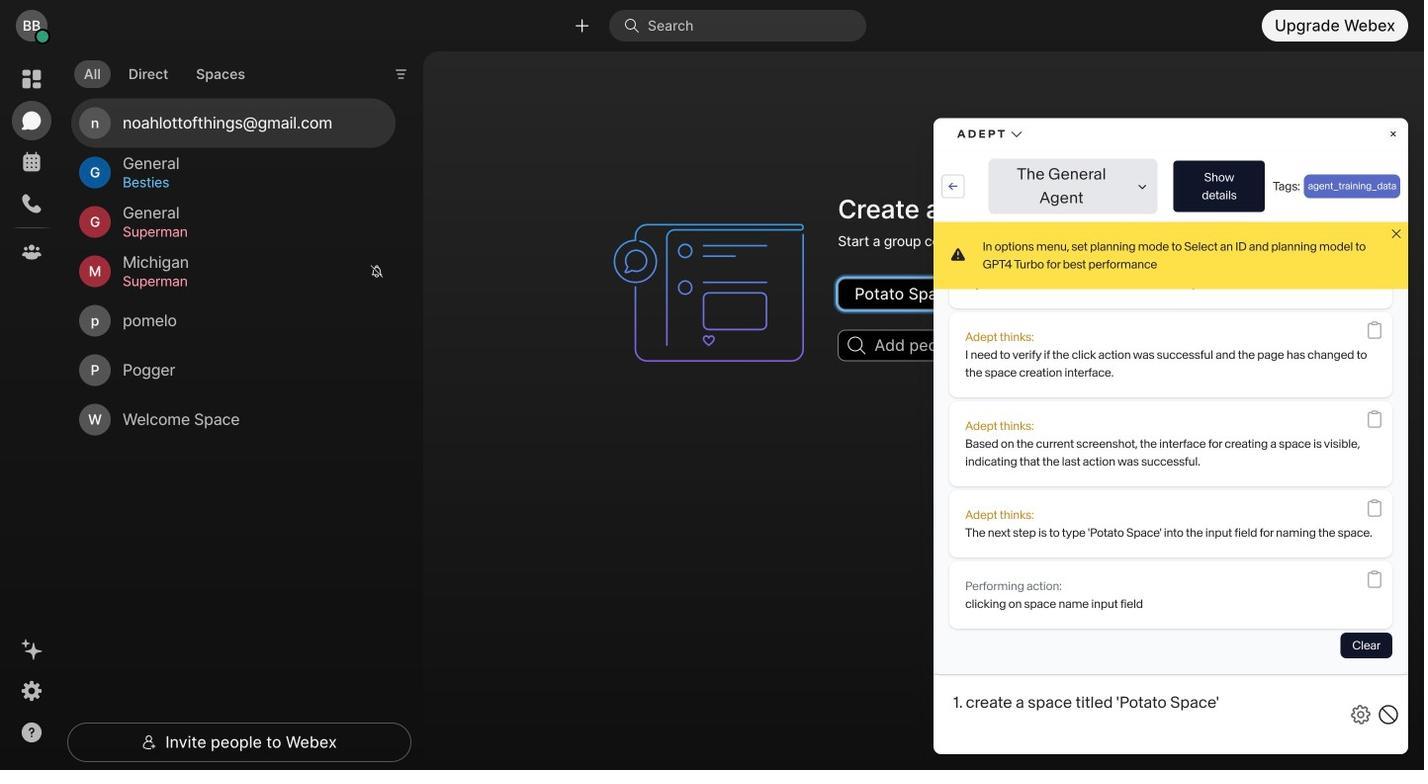 Task type: vqa. For each thing, say whether or not it's contained in the screenshot.
Test Space list item
no



Task type: locate. For each thing, give the bounding box(es) containing it.
0 vertical spatial superman element
[[123, 221, 372, 243]]

1 superman element from the top
[[123, 221, 372, 243]]

superman element
[[123, 221, 372, 243], [123, 271, 358, 292]]

tab list
[[69, 48, 260, 94]]

2 superman element from the top
[[123, 271, 358, 292]]

superman element up michigan, notifications are muted for this space list item
[[123, 221, 372, 243]]

1 vertical spatial superman element
[[123, 271, 358, 292]]

general list item
[[71, 148, 396, 197], [71, 197, 396, 247]]

superman element up pomelo 'list item'
[[123, 271, 358, 292]]

navigation
[[0, 51, 63, 771]]

welcome space list item
[[71, 395, 396, 445]]

superman element inside michigan, notifications are muted for this space list item
[[123, 271, 358, 292]]

noahlottofthings@gmail.com list item
[[71, 98, 396, 148]]

webex tab list
[[12, 59, 51, 272]]



Task type: describe. For each thing, give the bounding box(es) containing it.
pomelo list item
[[71, 296, 396, 346]]

2 general list item from the top
[[71, 197, 396, 247]]

notifications are muted for this space image
[[370, 265, 384, 279]]

michigan, notifications are muted for this space list item
[[71, 247, 396, 296]]

besties element
[[123, 172, 372, 193]]

pogger list item
[[71, 346, 396, 395]]

1 general list item from the top
[[71, 148, 396, 197]]



